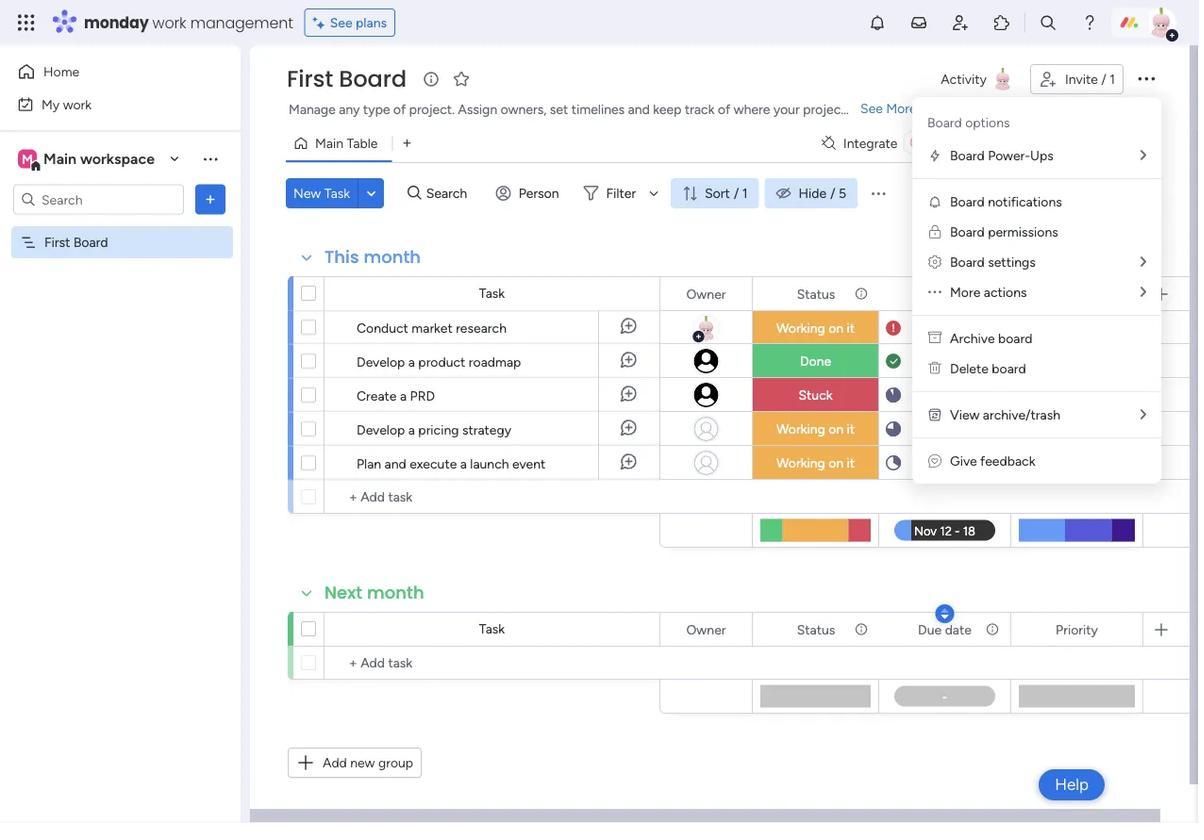 Task type: describe. For each thing, give the bounding box(es) containing it.
angle down image
[[367, 186, 376, 201]]

conduct
[[357, 320, 409, 336]]

1 for invite / 1
[[1110, 71, 1116, 87]]

options
[[966, 115, 1010, 131]]

13
[[955, 352, 967, 367]]

project.
[[409, 101, 455, 118]]

due for 1st due date field from the bottom
[[918, 622, 942, 638]]

task inside new task button
[[324, 185, 350, 202]]

ruby anderson image
[[1147, 8, 1177, 38]]

develop for develop a product roadmap
[[357, 354, 405, 370]]

1 horizontal spatial first board
[[287, 63, 407, 95]]

develop a pricing strategy
[[357, 422, 512, 438]]

column information image for first status field from the bottom of the page
[[854, 622, 869, 638]]

see for see plans
[[330, 15, 353, 31]]

month for this month
[[364, 245, 421, 269]]

due for 1st due date field
[[918, 286, 942, 302]]

delete
[[950, 361, 989, 377]]

Search in workspace field
[[40, 189, 158, 210]]

nov 14
[[929, 386, 967, 401]]

my work
[[42, 96, 92, 112]]

automate
[[1040, 135, 1100, 151]]

stuck
[[799, 387, 833, 403]]

this month
[[325, 245, 421, 269]]

/ for invite
[[1102, 71, 1107, 87]]

done
[[800, 353, 832, 370]]

new task button
[[286, 178, 358, 209]]

5
[[839, 185, 847, 202]]

date for 1st due date field
[[945, 286, 972, 302]]

1 column information image from the top
[[985, 286, 1000, 302]]

owner for next month
[[687, 622, 726, 638]]

autopilot image
[[1017, 130, 1033, 155]]

column information image for first status field from the top
[[854, 286, 869, 302]]

task for this month
[[479, 286, 505, 302]]

see more
[[861, 101, 917, 117]]

group
[[378, 756, 413, 772]]

board for board settings
[[950, 254, 985, 270]]

type
[[363, 101, 390, 118]]

dapulse integrations image
[[822, 136, 836, 151]]

invite / 1 button
[[1031, 64, 1124, 94]]

work for monday
[[152, 12, 186, 33]]

workspace image
[[18, 149, 37, 169]]

roadmap
[[469, 354, 521, 370]]

my work button
[[11, 89, 203, 119]]

14
[[955, 386, 967, 401]]

see for see more
[[861, 101, 883, 117]]

2 due date field from the top
[[914, 620, 977, 640]]

list arrow image for board settings
[[1141, 255, 1147, 269]]

board power-ups
[[950, 148, 1054, 164]]

v2 permission outline image
[[930, 224, 941, 240]]

add to favorites image
[[452, 69, 471, 88]]

home
[[43, 64, 79, 80]]

event
[[512, 456, 546, 472]]

board inside list box
[[73, 235, 108, 251]]

show board description image
[[420, 70, 443, 89]]

give
[[950, 454, 977, 470]]

nov for nov 12
[[929, 319, 952, 334]]

task for next month
[[479, 622, 505, 638]]

activity button
[[934, 64, 1023, 94]]

18
[[955, 454, 967, 469]]

main table button
[[286, 128, 392, 159]]

any
[[339, 101, 360, 118]]

0 vertical spatial first
[[287, 63, 333, 95]]

help button
[[1039, 770, 1105, 801]]

your
[[774, 101, 800, 118]]

1 on from the top
[[829, 320, 844, 336]]

add new group button
[[288, 748, 422, 779]]

3 it from the top
[[847, 455, 855, 471]]

0 horizontal spatial and
[[385, 456, 407, 472]]

sort / 1
[[705, 185, 748, 202]]

status for first status field from the top
[[797, 286, 836, 302]]

main for main table
[[315, 135, 344, 151]]

1 status field from the top
[[793, 284, 840, 304]]

Search field
[[422, 180, 478, 207]]

archive/trash
[[983, 407, 1061, 423]]

actions
[[984, 285, 1027, 301]]

a left launch
[[460, 456, 467, 472]]

product
[[418, 354, 466, 370]]

permissions
[[988, 224, 1059, 240]]

market
[[412, 320, 453, 336]]

2 medium from the top
[[1053, 421, 1101, 437]]

15
[[955, 420, 967, 435]]

next month
[[325, 581, 424, 605]]

add view image
[[403, 137, 411, 150]]

project
[[803, 101, 846, 118]]

1 working from the top
[[777, 320, 826, 336]]

manage any type of project. assign owners, set timelines and keep track of where your project stands.
[[289, 101, 891, 118]]

hide / 5
[[799, 185, 847, 202]]

my
[[42, 96, 60, 112]]

select product image
[[17, 13, 36, 32]]

board power-ups image
[[928, 148, 943, 163]]

filter button
[[576, 178, 665, 209]]

workspace options image
[[201, 149, 220, 168]]

0 horizontal spatial more
[[887, 101, 917, 117]]

first board inside list box
[[44, 235, 108, 251]]

person
[[519, 185, 559, 202]]

ups
[[1031, 148, 1054, 164]]

1 medium from the top
[[1053, 387, 1101, 403]]

nov 12
[[929, 319, 967, 334]]

help
[[1055, 776, 1089, 795]]

2 status field from the top
[[793, 620, 840, 640]]

delete board
[[950, 361, 1027, 377]]

inbox image
[[910, 13, 929, 32]]

invite members image
[[951, 13, 970, 32]]

this
[[325, 245, 359, 269]]

archive
[[950, 331, 995, 347]]

main table
[[315, 135, 378, 151]]

2 it from the top
[[847, 421, 855, 437]]

a for prd
[[400, 388, 407, 404]]

create
[[357, 388, 397, 404]]

work for my
[[63, 96, 92, 112]]

more actions
[[950, 285, 1027, 301]]

execute
[[410, 456, 457, 472]]

v2 user feedback image
[[929, 454, 942, 470]]

a for pricing
[[408, 422, 415, 438]]

keep
[[653, 101, 682, 118]]

main workspace
[[43, 150, 155, 168]]

sort
[[705, 185, 730, 202]]

person button
[[489, 178, 571, 209]]

board notifications image
[[928, 194, 943, 210]]

due date for 1st due date field from the bottom
[[918, 622, 972, 638]]

v2 delete line image
[[929, 361, 942, 377]]

dapulse admin menu image
[[929, 254, 942, 270]]

v2 done deadline image
[[886, 353, 901, 370]]

create a prd
[[357, 388, 435, 404]]

main for main workspace
[[43, 150, 77, 168]]

/ for hide
[[831, 185, 836, 202]]

list arrow image for view archive/trash
[[1141, 408, 1147, 422]]

month for next month
[[367, 581, 424, 605]]

2 column information image from the top
[[985, 622, 1000, 638]]

board settings
[[950, 254, 1036, 270]]



Task type: vqa. For each thing, say whether or not it's contained in the screenshot.
2nd Due date from the top of the page
yes



Task type: locate. For each thing, give the bounding box(es) containing it.
Priority field
[[1052, 620, 1103, 640]]

hide
[[799, 185, 827, 202]]

0 vertical spatial develop
[[357, 354, 405, 370]]

nov for nov 18
[[929, 454, 952, 469]]

0 horizontal spatial first board
[[44, 235, 108, 251]]

1 vertical spatial list arrow image
[[1141, 408, 1147, 422]]

/ inside button
[[1102, 71, 1107, 87]]

due down dapulse admin menu icon
[[918, 286, 942, 302]]

3 on from the top
[[829, 455, 844, 471]]

column information image
[[854, 286, 869, 302], [854, 622, 869, 638]]

1 vertical spatial owner field
[[682, 620, 731, 640]]

month right 'this'
[[364, 245, 421, 269]]

new
[[350, 756, 375, 772]]

list arrow image for more actions
[[1141, 286, 1147, 299]]

0 vertical spatial first board
[[287, 63, 407, 95]]

1 vertical spatial + add task text field
[[334, 652, 651, 675]]

1 horizontal spatial and
[[628, 101, 650, 118]]

pricing
[[418, 422, 459, 438]]

1 list arrow image from the top
[[1141, 255, 1147, 269]]

1 develop from the top
[[357, 354, 405, 370]]

apps image
[[993, 13, 1012, 32]]

main inside button
[[315, 135, 344, 151]]

feedback
[[981, 454, 1036, 470]]

0 vertical spatial working
[[777, 320, 826, 336]]

m
[[22, 151, 33, 167]]

+ Add task text field
[[334, 486, 651, 509], [334, 652, 651, 675]]

nov for nov 13
[[929, 352, 952, 367]]

1 + add task text field from the top
[[334, 486, 651, 509]]

column information image left priority 'field' on the right bottom
[[985, 622, 1000, 638]]

1 vertical spatial month
[[367, 581, 424, 605]]

0 vertical spatial medium
[[1053, 387, 1101, 403]]

owner field for next month
[[682, 620, 731, 640]]

first board up 'any'
[[287, 63, 407, 95]]

collapse board header image
[[1142, 136, 1157, 151]]

board right board notifications image
[[950, 194, 985, 210]]

board right dapulse admin menu icon
[[950, 254, 985, 270]]

2 nov from the top
[[929, 352, 952, 367]]

2 + add task text field from the top
[[334, 652, 651, 675]]

5 nov from the top
[[929, 454, 952, 469]]

table
[[347, 135, 378, 151]]

set
[[550, 101, 569, 118]]

date
[[945, 286, 972, 302], [945, 622, 972, 638]]

view archive/trash
[[950, 407, 1061, 423]]

working
[[777, 320, 826, 336], [777, 421, 826, 437], [777, 455, 826, 471]]

a
[[408, 354, 415, 370], [400, 388, 407, 404], [408, 422, 415, 438], [460, 456, 467, 472]]

due date
[[918, 286, 972, 302], [918, 622, 972, 638]]

a left pricing on the left bottom of page
[[408, 422, 415, 438]]

more right more dots image
[[950, 285, 981, 301]]

work inside my work button
[[63, 96, 92, 112]]

1 inside button
[[1110, 71, 1116, 87]]

1 right invite on the top right
[[1110, 71, 1116, 87]]

0 vertical spatial owner field
[[682, 284, 731, 304]]

it left view archive/trash image
[[847, 421, 855, 437]]

1 horizontal spatial main
[[315, 135, 344, 151]]

0 horizontal spatial /
[[734, 185, 739, 202]]

2 date from the top
[[945, 622, 972, 638]]

help image
[[1081, 13, 1100, 32]]

first board list box
[[0, 223, 241, 513]]

on
[[829, 320, 844, 336], [829, 421, 844, 437], [829, 455, 844, 471]]

1 vertical spatial medium
[[1053, 421, 1101, 437]]

0 vertical spatial due date field
[[914, 284, 977, 304]]

1 horizontal spatial first
[[287, 63, 333, 95]]

1 vertical spatial date
[[945, 622, 972, 638]]

1 vertical spatial develop
[[357, 422, 405, 438]]

prd
[[410, 388, 435, 404]]

priority
[[1056, 622, 1099, 638]]

1 vertical spatial column information image
[[985, 622, 1000, 638]]

options image right invite / 1
[[1135, 67, 1158, 89]]

and
[[628, 101, 650, 118], [385, 456, 407, 472]]

1 vertical spatial on
[[829, 421, 844, 437]]

invite
[[1066, 71, 1098, 87]]

develop down 'create'
[[357, 422, 405, 438]]

see plans button
[[305, 8, 396, 37]]

1 horizontal spatial options image
[[1135, 67, 1158, 89]]

1 vertical spatial more
[[950, 285, 981, 301]]

/
[[1102, 71, 1107, 87], [734, 185, 739, 202], [831, 185, 836, 202]]

2 owner from the top
[[687, 622, 726, 638]]

2 vertical spatial task
[[479, 622, 505, 638]]

view
[[950, 407, 980, 423]]

first board
[[287, 63, 407, 95], [44, 235, 108, 251]]

board for board permissions
[[950, 224, 985, 240]]

strategy
[[462, 422, 512, 438]]

first board down search in workspace field
[[44, 235, 108, 251]]

owner for this month
[[687, 286, 726, 302]]

This month field
[[320, 245, 426, 270]]

2 status from the top
[[797, 622, 836, 638]]

give feedback
[[950, 454, 1036, 470]]

nov left 15
[[929, 420, 952, 435]]

plans
[[356, 15, 387, 31]]

more inside menu
[[950, 285, 981, 301]]

board for delete board
[[992, 361, 1027, 377]]

owner field for this month
[[682, 284, 731, 304]]

option
[[0, 226, 241, 229]]

1 vertical spatial list arrow image
[[1141, 286, 1147, 299]]

v2 overdue deadline image
[[886, 319, 901, 337]]

1 horizontal spatial work
[[152, 12, 186, 33]]

0 vertical spatial board
[[999, 331, 1033, 347]]

filter
[[606, 185, 636, 202]]

research
[[456, 320, 507, 336]]

develop down conduct at the left top of page
[[357, 354, 405, 370]]

1 list arrow image from the top
[[1141, 149, 1147, 162]]

plan and execute a launch event
[[357, 456, 546, 472]]

status for first status field from the bottom of the page
[[797, 622, 836, 638]]

1 horizontal spatial see
[[861, 101, 883, 117]]

see
[[330, 15, 353, 31], [861, 101, 883, 117]]

owners,
[[501, 101, 547, 118]]

and left keep
[[628, 101, 650, 118]]

2 on from the top
[[829, 421, 844, 437]]

2 vertical spatial working on it
[[777, 455, 855, 471]]

1 vertical spatial work
[[63, 96, 92, 112]]

nov left 12
[[929, 319, 952, 334]]

list arrow image
[[1141, 255, 1147, 269], [1141, 408, 1147, 422]]

0 vertical spatial month
[[364, 245, 421, 269]]

a left product
[[408, 354, 415, 370]]

menu image
[[869, 184, 888, 203]]

nov left 14
[[929, 386, 952, 401]]

2 develop from the top
[[357, 422, 405, 438]]

0 vertical spatial options image
[[1135, 67, 1158, 89]]

more dots image
[[929, 285, 942, 301]]

a for product
[[408, 354, 415, 370]]

2 vertical spatial working
[[777, 455, 826, 471]]

board options
[[928, 115, 1010, 131]]

nov 18
[[929, 454, 967, 469]]

1 vertical spatial options image
[[201, 190, 220, 209]]

home button
[[11, 57, 203, 87]]

manage
[[289, 101, 336, 118]]

0 vertical spatial work
[[152, 12, 186, 33]]

0 horizontal spatial of
[[394, 101, 406, 118]]

board right 'board power-ups' icon
[[950, 148, 985, 164]]

0 horizontal spatial see
[[330, 15, 353, 31]]

monday
[[84, 12, 149, 33]]

column information image
[[985, 286, 1000, 302], [985, 622, 1000, 638]]

work right my
[[63, 96, 92, 112]]

1 vertical spatial see
[[861, 101, 883, 117]]

board for board notifications
[[950, 194, 985, 210]]

2 owner field from the top
[[682, 620, 731, 640]]

1 horizontal spatial 1
[[1110, 71, 1116, 87]]

main inside workspace selection element
[[43, 150, 77, 168]]

more
[[887, 101, 917, 117], [950, 285, 981, 301]]

1 vertical spatial working on it
[[777, 421, 855, 437]]

activity
[[941, 71, 987, 87]]

1 vertical spatial 1
[[743, 185, 748, 202]]

nov for nov 14
[[929, 386, 952, 401]]

nov
[[929, 319, 952, 334], [929, 352, 952, 367], [929, 386, 952, 401], [929, 420, 952, 435], [929, 454, 952, 469]]

power-
[[988, 148, 1031, 164]]

1
[[1110, 71, 1116, 87], [743, 185, 748, 202]]

1 for sort / 1
[[743, 185, 748, 202]]

month
[[364, 245, 421, 269], [367, 581, 424, 605]]

main right workspace icon
[[43, 150, 77, 168]]

2 due date from the top
[[918, 622, 972, 638]]

2 working on it from the top
[[777, 421, 855, 437]]

1 vertical spatial column information image
[[854, 622, 869, 638]]

view archive/trash image
[[928, 408, 943, 423]]

2 due from the top
[[918, 622, 942, 638]]

board notifications
[[950, 194, 1063, 210]]

board right v2 permission outline 'image'
[[950, 224, 985, 240]]

2 column information image from the top
[[854, 622, 869, 638]]

management
[[190, 12, 293, 33]]

0 vertical spatial list arrow image
[[1141, 149, 1147, 162]]

board down search in workspace field
[[73, 235, 108, 251]]

1 owner from the top
[[687, 286, 726, 302]]

of right type
[[394, 101, 406, 118]]

sort desc image
[[941, 608, 949, 621]]

0 vertical spatial due
[[918, 286, 942, 302]]

0 vertical spatial list arrow image
[[1141, 255, 1147, 269]]

2 list arrow image from the top
[[1141, 286, 1147, 299]]

board permissions
[[950, 224, 1059, 240]]

task
[[324, 185, 350, 202], [479, 286, 505, 302], [479, 622, 505, 638]]

0 horizontal spatial main
[[43, 150, 77, 168]]

see plans
[[330, 15, 387, 31]]

it left v2 user feedback image
[[847, 455, 855, 471]]

develop a product roadmap
[[357, 354, 521, 370]]

1 vertical spatial task
[[479, 286, 505, 302]]

0 horizontal spatial 1
[[743, 185, 748, 202]]

1 vertical spatial board
[[992, 361, 1027, 377]]

/ right invite on the top right
[[1102, 71, 1107, 87]]

/ right sort at the top of the page
[[734, 185, 739, 202]]

1 owner field from the top
[[682, 284, 731, 304]]

First Board field
[[282, 63, 411, 95]]

board for archive board
[[999, 331, 1033, 347]]

v2 search image
[[408, 183, 422, 204]]

work right monday
[[152, 12, 186, 33]]

1 of from the left
[[394, 101, 406, 118]]

1 vertical spatial status
[[797, 622, 836, 638]]

1 horizontal spatial /
[[831, 185, 836, 202]]

0 vertical spatial and
[[628, 101, 650, 118]]

1 vertical spatial it
[[847, 421, 855, 437]]

options image
[[1135, 67, 1158, 89], [201, 190, 220, 209]]

1 vertical spatial working
[[777, 421, 826, 437]]

owner
[[687, 286, 726, 302], [687, 622, 726, 638]]

0 horizontal spatial work
[[63, 96, 92, 112]]

monday work management
[[84, 12, 293, 33]]

1 vertical spatial due date field
[[914, 620, 977, 640]]

date for 1st due date field from the bottom
[[945, 622, 972, 638]]

options image down workspace options image
[[201, 190, 220, 209]]

due date for 1st due date field
[[918, 286, 972, 302]]

Owner field
[[682, 284, 731, 304], [682, 620, 731, 640]]

archive board
[[950, 331, 1033, 347]]

date right more dots image
[[945, 286, 972, 302]]

date down 'sort desc' icon
[[945, 622, 972, 638]]

arrow down image
[[643, 182, 665, 205]]

see up the integrate
[[861, 101, 883, 117]]

add new group
[[323, 756, 413, 772]]

plan
[[357, 456, 381, 472]]

nov 13
[[929, 352, 967, 367]]

settings
[[988, 254, 1036, 270]]

1 nov from the top
[[929, 319, 952, 334]]

list arrow image
[[1141, 149, 1147, 162], [1141, 286, 1147, 299]]

0 horizontal spatial first
[[44, 235, 70, 251]]

0 vertical spatial column information image
[[985, 286, 1000, 302]]

month right next
[[367, 581, 424, 605]]

3 working from the top
[[777, 455, 826, 471]]

board for board options
[[928, 115, 962, 131]]

2 vertical spatial it
[[847, 455, 855, 471]]

see inside button
[[330, 15, 353, 31]]

0 vertical spatial status
[[797, 286, 836, 302]]

due date down 'sort desc' icon
[[918, 622, 972, 638]]

2 list arrow image from the top
[[1141, 408, 1147, 422]]

0 vertical spatial 1
[[1110, 71, 1116, 87]]

nov left 13 on the top right of the page
[[929, 352, 952, 367]]

stands.
[[849, 101, 891, 118]]

1 due date from the top
[[918, 286, 972, 302]]

1 vertical spatial first
[[44, 235, 70, 251]]

4 nov from the top
[[929, 420, 952, 435]]

menu
[[913, 97, 1162, 484]]

where
[[734, 101, 771, 118]]

1 working on it from the top
[[777, 320, 855, 336]]

3 nov from the top
[[929, 386, 952, 401]]

first up manage
[[287, 63, 333, 95]]

/ left the 5
[[831, 185, 836, 202]]

2 of from the left
[[718, 101, 731, 118]]

workspace selection element
[[18, 148, 158, 172]]

see more link
[[859, 99, 919, 118]]

develop for develop a pricing strategy
[[357, 422, 405, 438]]

1 horizontal spatial more
[[950, 285, 981, 301]]

1 vertical spatial due date
[[918, 622, 972, 638]]

a left prd
[[400, 388, 407, 404]]

launch
[[470, 456, 509, 472]]

notifications image
[[868, 13, 887, 32]]

2 vertical spatial on
[[829, 455, 844, 471]]

3 working on it from the top
[[777, 455, 855, 471]]

status
[[797, 286, 836, 302], [797, 622, 836, 638]]

dapulse archived image
[[929, 331, 942, 347]]

track
[[685, 101, 715, 118]]

1 column information image from the top
[[854, 286, 869, 302]]

0 vertical spatial due date
[[918, 286, 972, 302]]

/ for sort
[[734, 185, 739, 202]]

1 it from the top
[[847, 320, 855, 336]]

1 vertical spatial first board
[[44, 235, 108, 251]]

Status field
[[793, 284, 840, 304], [793, 620, 840, 640]]

2 horizontal spatial /
[[1102, 71, 1107, 87]]

1 vertical spatial owner
[[687, 622, 726, 638]]

0 vertical spatial on
[[829, 320, 844, 336]]

search everything image
[[1039, 13, 1058, 32]]

first inside list box
[[44, 235, 70, 251]]

Next month field
[[320, 581, 429, 606]]

1 right sort at the top of the page
[[743, 185, 748, 202]]

0 vertical spatial it
[[847, 320, 855, 336]]

board down archive board
[[992, 361, 1027, 377]]

1 status from the top
[[797, 286, 836, 302]]

0 vertical spatial + add task text field
[[334, 486, 651, 509]]

integrate
[[844, 135, 898, 151]]

assign
[[458, 101, 498, 118]]

nov left 18
[[929, 454, 952, 469]]

0 vertical spatial date
[[945, 286, 972, 302]]

0 vertical spatial status field
[[793, 284, 840, 304]]

see left plans
[[330, 15, 353, 31]]

of right track
[[718, 101, 731, 118]]

1 vertical spatial status field
[[793, 620, 840, 640]]

column information image down board settings
[[985, 286, 1000, 302]]

board
[[999, 331, 1033, 347], [992, 361, 1027, 377]]

due date up nov 12
[[918, 286, 972, 302]]

add
[[323, 756, 347, 772]]

1 vertical spatial due
[[918, 622, 942, 638]]

0 horizontal spatial options image
[[201, 190, 220, 209]]

0 vertical spatial more
[[887, 101, 917, 117]]

nov for nov 15
[[929, 420, 952, 435]]

0 vertical spatial see
[[330, 15, 353, 31]]

first down search in workspace field
[[44, 235, 70, 251]]

board up delete board
[[999, 331, 1033, 347]]

and right plan
[[385, 456, 407, 472]]

0 vertical spatial task
[[324, 185, 350, 202]]

menu containing board options
[[913, 97, 1162, 484]]

work
[[152, 12, 186, 33], [63, 96, 92, 112]]

it left v2 overdue deadline image on the top right of the page
[[847, 320, 855, 336]]

1 due date field from the top
[[914, 284, 977, 304]]

board up type
[[339, 63, 407, 95]]

due down 'sort desc' icon
[[918, 622, 942, 638]]

main left the table
[[315, 135, 344, 151]]

workspace
[[80, 150, 155, 168]]

next
[[325, 581, 363, 605]]

more up the integrate
[[887, 101, 917, 117]]

board for board power-ups
[[950, 148, 985, 164]]

0 vertical spatial owner
[[687, 286, 726, 302]]

1 due from the top
[[918, 286, 942, 302]]

1 date from the top
[[945, 286, 972, 302]]

0 vertical spatial working on it
[[777, 320, 855, 336]]

timelines
[[572, 101, 625, 118]]

Due date field
[[914, 284, 977, 304], [914, 620, 977, 640]]

conduct market research
[[357, 320, 507, 336]]

1 horizontal spatial of
[[718, 101, 731, 118]]

2 working from the top
[[777, 421, 826, 437]]

list arrow image for board power-ups
[[1141, 149, 1147, 162]]

board up 'board power-ups' icon
[[928, 115, 962, 131]]

0 vertical spatial column information image
[[854, 286, 869, 302]]

1 vertical spatial and
[[385, 456, 407, 472]]



